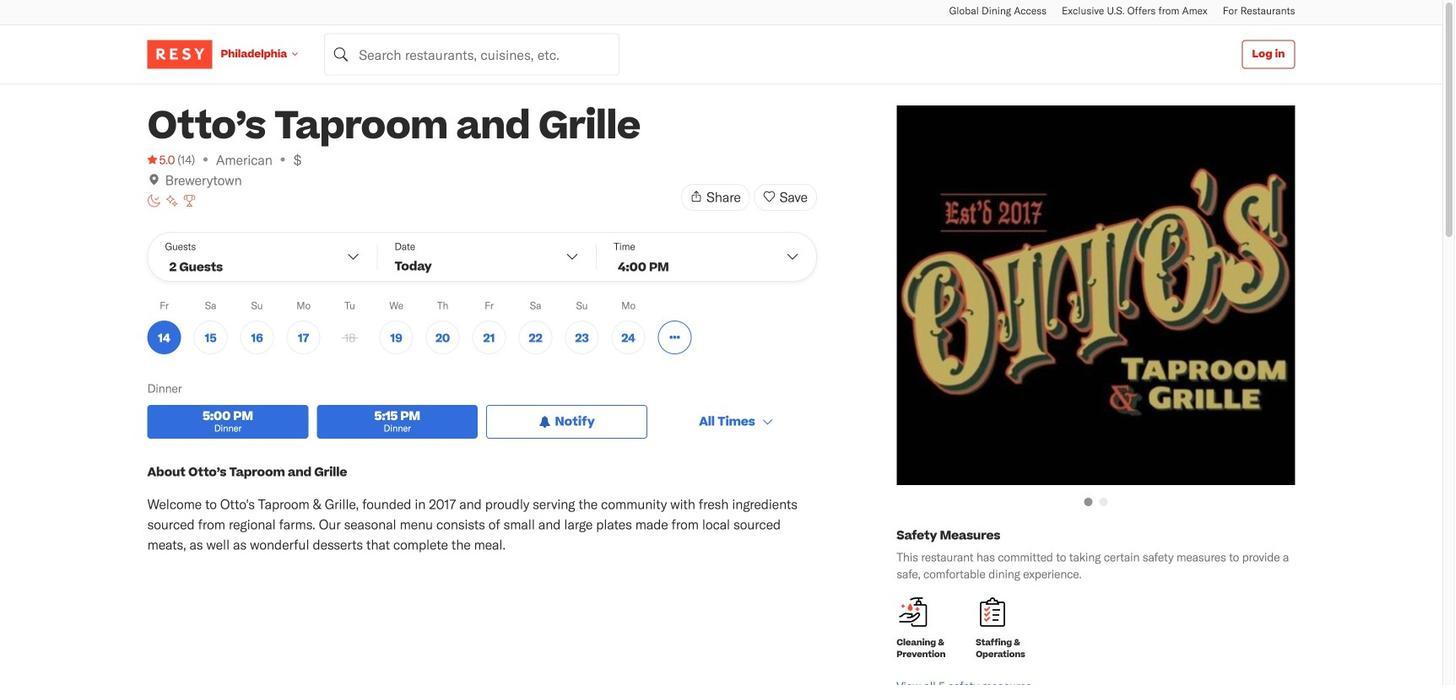 Task type: locate. For each thing, give the bounding box(es) containing it.
None field
[[324, 33, 620, 76]]

Search restaurants, cuisines, etc. text field
[[324, 33, 620, 76]]



Task type: vqa. For each thing, say whether or not it's contained in the screenshot.
4.8 out of 5 stars Icon
no



Task type: describe. For each thing, give the bounding box(es) containing it.
5.0 out of 5 stars image
[[147, 151, 175, 168]]



